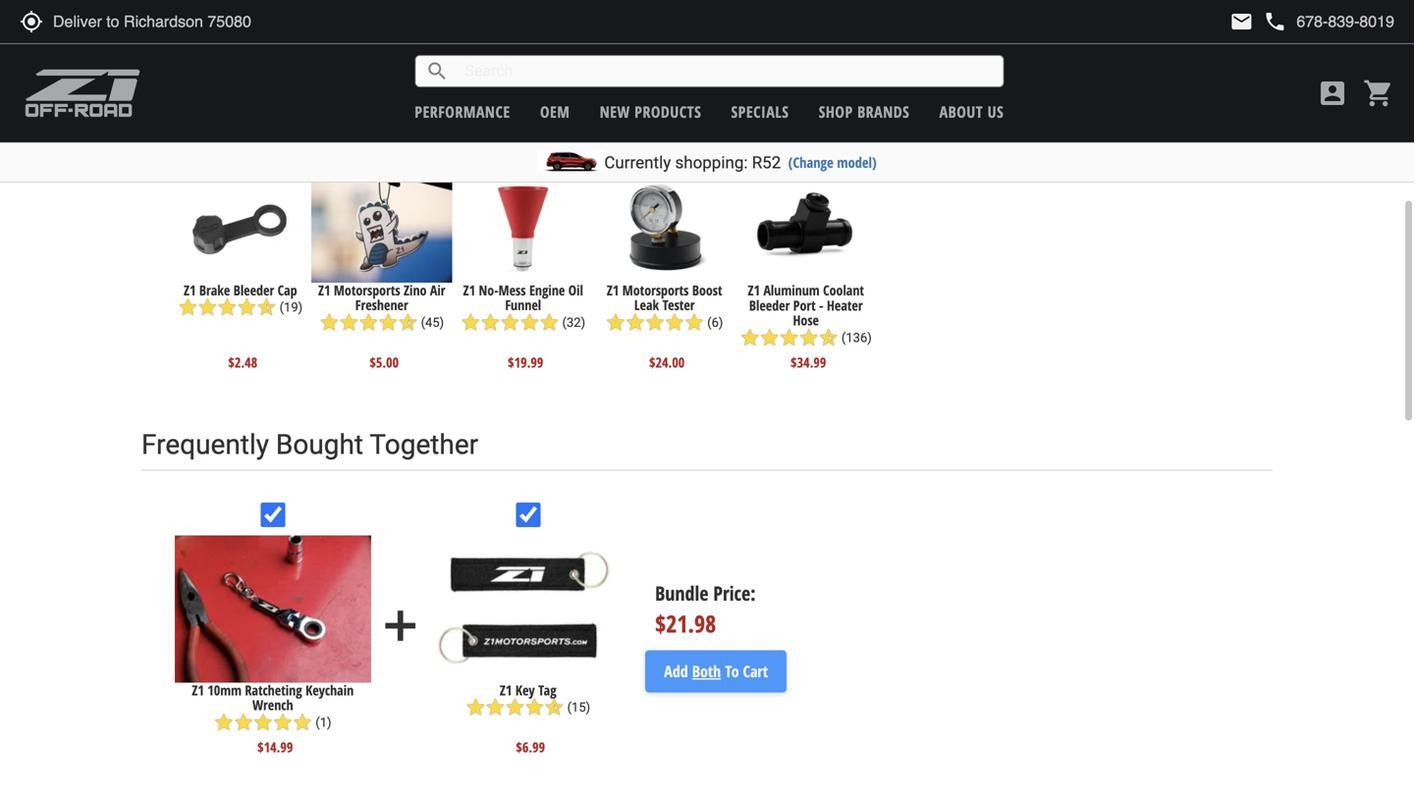 Task type: describe. For each thing, give the bounding box(es) containing it.
specials
[[731, 101, 789, 122]]

(change model) link
[[789, 153, 877, 172]]

both
[[692, 661, 721, 682]]

mail link
[[1230, 10, 1254, 33]]

star_half inside z1 key tag star star star star star_half (15)
[[545, 698, 564, 718]]

search
[[426, 59, 449, 83]]

aluminum
[[764, 281, 820, 300]]

z1 no-mess engine oil funnel star star star star star (32)
[[461, 281, 586, 333]]

mail phone
[[1230, 10, 1287, 33]]

z1 for leak
[[607, 281, 619, 299]]

new
[[600, 101, 630, 122]]

(change
[[789, 153, 834, 172]]

brake
[[199, 281, 230, 299]]

z1 brake bleeder cap star star star star star_half (19)
[[178, 281, 303, 318]]

port
[[794, 296, 816, 315]]

tag
[[538, 681, 557, 700]]

recommended
[[141, 110, 327, 143]]

bundle price: $21.98
[[655, 580, 756, 640]]

performance link
[[415, 101, 510, 122]]

frequently bought together
[[141, 429, 479, 461]]

$5.00
[[370, 353, 399, 372]]

(1)
[[316, 716, 332, 731]]

(32)
[[562, 315, 586, 330]]

star_half inside z1 brake bleeder cap star star star star star_half (19)
[[257, 298, 276, 318]]

boost
[[692, 281, 723, 299]]

shop brands link
[[819, 101, 910, 122]]

performance
[[415, 101, 510, 122]]

engine
[[529, 281, 565, 299]]

heater
[[827, 296, 863, 315]]

freshener
[[355, 296, 408, 315]]

-
[[819, 296, 824, 315]]

z1 for bleeder
[[748, 281, 760, 300]]

us
[[988, 101, 1004, 122]]

shopping_cart
[[1364, 78, 1395, 109]]

funnel
[[505, 296, 541, 315]]

(6)
[[707, 315, 723, 330]]

add both to cart
[[664, 661, 768, 682]]

key
[[516, 681, 535, 700]]

motorsports for star_half
[[334, 281, 400, 299]]

z1 motorsports zino air freshener star star star star star_half (45)
[[318, 281, 446, 333]]

z1 key tag star star star star star_half (15)
[[466, 681, 591, 718]]

cart
[[743, 661, 768, 682]]

my_location
[[20, 10, 43, 33]]

bought
[[276, 429, 364, 461]]

bundle
[[655, 580, 709, 607]]

oem link
[[540, 101, 570, 122]]

(136)
[[842, 331, 872, 345]]

Search search field
[[449, 56, 1003, 86]]

add
[[376, 602, 425, 651]]

z1 motorsports logo image
[[25, 69, 141, 118]]

(19)
[[280, 300, 303, 315]]

mess
[[499, 281, 526, 299]]

air
[[430, 281, 446, 299]]

(15)
[[567, 701, 591, 715]]

$34.99
[[791, 353, 827, 372]]

shopping:
[[675, 153, 748, 172]]

shop brands
[[819, 101, 910, 122]]



Task type: locate. For each thing, give the bounding box(es) containing it.
about
[[940, 101, 984, 122]]

z1 for keychain
[[192, 681, 204, 700]]

motorsports inside z1 motorsports boost leak tester star star star star star (6)
[[623, 281, 689, 299]]

10mm
[[208, 681, 242, 700]]

about us
[[940, 101, 1004, 122]]

z1 for cap
[[184, 281, 196, 299]]

tester
[[663, 296, 695, 315]]

motorsports left zino
[[334, 281, 400, 299]]

$24.00
[[649, 353, 685, 372]]

bleeder inside z1 brake bleeder cap star star star star star_half (19)
[[234, 281, 274, 299]]

star_half left '(19)' on the top left of page
[[257, 298, 276, 318]]

oil
[[569, 281, 583, 299]]

specials link
[[731, 101, 789, 122]]

account_box link
[[1312, 78, 1354, 109]]

currently shopping: r52 (change model)
[[604, 153, 877, 172]]

2 motorsports from the left
[[623, 281, 689, 299]]

1 horizontal spatial bleeder
[[749, 296, 790, 315]]

new products
[[600, 101, 702, 122]]

$19.99
[[508, 353, 544, 372]]

no-
[[479, 281, 499, 299]]

1 horizontal spatial motorsports
[[623, 281, 689, 299]]

z1 inside z1 brake bleeder cap star star star star star_half (19)
[[184, 281, 196, 299]]

bleeder inside z1 aluminum coolant bleeder port - heater hose star star star star star_half (136) $34.99
[[749, 296, 790, 315]]

star_half left '(45)'
[[398, 313, 418, 333]]

z1 10mm ratcheting keychain wrench star star star star star (1) $14.99
[[192, 681, 354, 757]]

star
[[178, 298, 198, 318], [198, 298, 217, 318], [217, 298, 237, 318], [237, 298, 257, 318], [320, 313, 339, 333], [339, 313, 359, 333], [359, 313, 379, 333], [379, 313, 398, 333], [461, 313, 481, 333], [481, 313, 500, 333], [500, 313, 520, 333], [520, 313, 540, 333], [540, 313, 559, 333], [606, 313, 626, 333], [626, 313, 645, 333], [645, 313, 665, 333], [665, 313, 685, 333], [685, 313, 704, 333], [740, 328, 760, 348], [760, 328, 780, 348], [780, 328, 799, 348], [799, 328, 819, 348], [466, 698, 486, 718], [486, 698, 505, 718], [505, 698, 525, 718], [525, 698, 545, 718], [214, 713, 234, 733], [234, 713, 253, 733], [253, 713, 273, 733], [273, 713, 293, 733], [293, 713, 312, 733]]

about us link
[[940, 101, 1004, 122]]

$14.99
[[258, 738, 293, 757]]

price:
[[714, 580, 756, 607]]

0 horizontal spatial bleeder
[[234, 281, 274, 299]]

$2.48
[[228, 353, 258, 372]]

r52
[[752, 153, 781, 172]]

1 motorsports from the left
[[334, 281, 400, 299]]

z1 inside z1 aluminum coolant bleeder port - heater hose star star star star star_half (136) $34.99
[[748, 281, 760, 300]]

shopping_cart link
[[1359, 78, 1395, 109]]

leak
[[635, 296, 659, 315]]

motorsports inside 'z1 motorsports zino air freshener star star star star star_half (45)'
[[334, 281, 400, 299]]

z1 left no-
[[463, 281, 476, 299]]

brands
[[858, 101, 910, 122]]

z1 inside z1 key tag star star star star star_half (15)
[[500, 681, 512, 700]]

$6.99
[[516, 738, 545, 757]]

cap
[[278, 281, 297, 299]]

zino
[[404, 281, 427, 299]]

keychain
[[306, 681, 354, 700]]

z1 for engine
[[463, 281, 476, 299]]

z1 inside z1 no-mess engine oil funnel star star star star star (32)
[[463, 281, 476, 299]]

(45)
[[421, 315, 444, 330]]

0 horizontal spatial motorsports
[[334, 281, 400, 299]]

star_half inside 'z1 motorsports zino air freshener star star star star star_half (45)'
[[398, 313, 418, 333]]

shop
[[819, 101, 853, 122]]

bleeder left 'cap'
[[234, 281, 274, 299]]

by
[[333, 110, 362, 143]]

phone
[[1264, 10, 1287, 33]]

currently
[[604, 153, 671, 172]]

ratcheting
[[245, 681, 302, 700]]

motorsports for star
[[623, 281, 689, 299]]

star_half inside z1 aluminum coolant bleeder port - heater hose star star star star star_half (136) $34.99
[[819, 328, 839, 348]]

wrench
[[252, 696, 293, 715]]

together
[[370, 429, 479, 461]]

to
[[725, 661, 739, 682]]

z1 right 'cap'
[[318, 281, 331, 299]]

motorsports
[[334, 281, 400, 299], [623, 281, 689, 299]]

star_half left (136)
[[819, 328, 839, 348]]

z1 left key on the left of page
[[500, 681, 512, 700]]

star_half
[[257, 298, 276, 318], [398, 313, 418, 333], [819, 328, 839, 348], [545, 698, 564, 718]]

model)
[[837, 153, 877, 172]]

mail
[[1230, 10, 1254, 33]]

z1 inside z1 10mm ratcheting keychain wrench star star star star star (1) $14.99
[[192, 681, 204, 700]]

account_box
[[1317, 78, 1349, 109]]

z1 inside z1 motorsports boost leak tester star star star star star (6)
[[607, 281, 619, 299]]

recommended by z1
[[141, 110, 400, 143]]

z1 left 10mm
[[192, 681, 204, 700]]

bleeder left port
[[749, 296, 790, 315]]

z1 right by at the left
[[369, 110, 400, 143]]

oem
[[540, 101, 570, 122]]

z1 left aluminum
[[748, 281, 760, 300]]

None checkbox
[[516, 503, 541, 528]]

coolant
[[823, 281, 864, 300]]

z1 right 'oil'
[[607, 281, 619, 299]]

products
[[635, 101, 702, 122]]

z1 for star
[[500, 681, 512, 700]]

frequently
[[141, 429, 269, 461]]

phone link
[[1264, 10, 1395, 33]]

motorsports left boost
[[623, 281, 689, 299]]

z1 inside 'z1 motorsports zino air freshener star star star star star_half (45)'
[[318, 281, 331, 299]]

new products link
[[600, 101, 702, 122]]

None checkbox
[[261, 503, 285, 528]]

hose
[[793, 311, 819, 330]]

add
[[664, 661, 688, 682]]

z1 for air
[[318, 281, 331, 299]]

z1 motorsports boost leak tester star star star star star (6)
[[606, 281, 723, 333]]

z1 left brake
[[184, 281, 196, 299]]

star_half left (15)
[[545, 698, 564, 718]]

$21.98
[[655, 608, 716, 640]]

z1 aluminum coolant bleeder port - heater hose star star star star star_half (136) $34.99
[[740, 281, 872, 372]]

bleeder
[[234, 281, 274, 299], [749, 296, 790, 315]]



Task type: vqa. For each thing, say whether or not it's contained in the screenshot.


